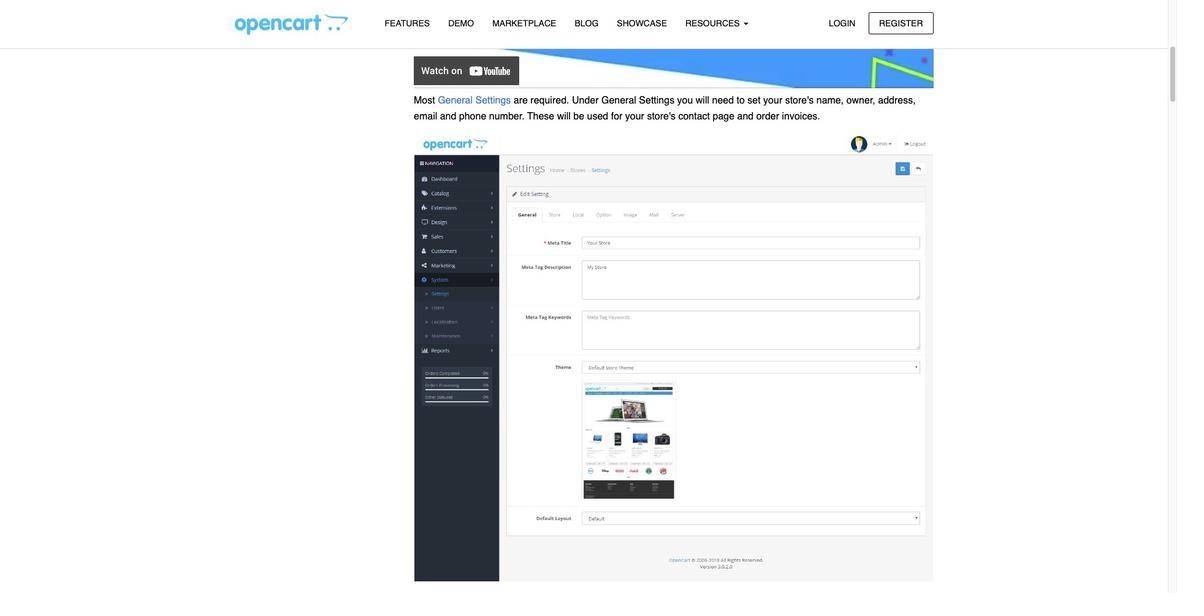 Task type: vqa. For each thing, say whether or not it's contained in the screenshot.
Resources link
yes



Task type: locate. For each thing, give the bounding box(es) containing it.
showcase link
[[608, 13, 676, 34]]

these
[[527, 111, 555, 122]]

page
[[713, 111, 735, 122]]

0 horizontal spatial general
[[438, 95, 473, 106]]

setting general tab image
[[414, 132, 934, 583]]

1 horizontal spatial will
[[696, 95, 710, 106]]

0 horizontal spatial settings
[[476, 95, 511, 106]]

demo
[[448, 18, 474, 28]]

1 general from the left
[[438, 95, 473, 106]]

2 settings from the left
[[639, 95, 675, 106]]

general
[[438, 95, 473, 106], [602, 95, 637, 106]]

0 horizontal spatial and
[[440, 111, 457, 122]]

store's left contact
[[647, 111, 676, 122]]

login link
[[819, 12, 866, 34]]

your right for
[[625, 111, 645, 122]]

settings inside are required. under general settings you will need to set your store's name, owner, address, email and phone number. these will be used for your store's contact page and order invoices.
[[639, 95, 675, 106]]

1 and from the left
[[440, 111, 457, 122]]

register link
[[869, 12, 934, 34]]

0 vertical spatial will
[[696, 95, 710, 106]]

order
[[757, 111, 780, 122]]

resources link
[[676, 13, 758, 34]]

store's
[[785, 95, 814, 106], [647, 111, 676, 122]]

resources
[[686, 18, 742, 28]]

general inside are required. under general settings you will need to set your store's name, owner, address, email and phone number. these will be used for your store's contact page and order invoices.
[[602, 95, 637, 106]]

your
[[764, 95, 783, 106], [625, 111, 645, 122]]

1 horizontal spatial your
[[764, 95, 783, 106]]

general up for
[[602, 95, 637, 106]]

number.
[[489, 111, 525, 122]]

general up phone
[[438, 95, 473, 106]]

most
[[414, 95, 435, 106]]

owner,
[[847, 95, 876, 106]]

settings left you
[[639, 95, 675, 106]]

your up order
[[764, 95, 783, 106]]

under
[[572, 95, 599, 106]]

2 general from the left
[[602, 95, 637, 106]]

0 horizontal spatial your
[[625, 111, 645, 122]]

0 horizontal spatial will
[[557, 111, 571, 122]]

will right you
[[696, 95, 710, 106]]

blog
[[575, 18, 599, 28]]

1 horizontal spatial general
[[602, 95, 637, 106]]

to
[[737, 95, 745, 106]]

1 vertical spatial store's
[[647, 111, 676, 122]]

0 horizontal spatial store's
[[647, 111, 676, 122]]

1 horizontal spatial store's
[[785, 95, 814, 106]]

invoices.
[[782, 111, 820, 122]]

and down most general settings
[[440, 111, 457, 122]]

contact
[[679, 111, 710, 122]]

are required. under general settings you will need to set your store's name, owner, address, email and phone number. these will be used for your store's contact page and order invoices.
[[414, 95, 916, 122]]

store's up invoices.
[[785, 95, 814, 106]]

will
[[696, 95, 710, 106], [557, 111, 571, 122]]

1 vertical spatial your
[[625, 111, 645, 122]]

and down to
[[737, 111, 754, 122]]

will left "be"
[[557, 111, 571, 122]]

1 horizontal spatial and
[[737, 111, 754, 122]]

settings up the 'number.'
[[476, 95, 511, 106]]

settings
[[476, 95, 511, 106], [639, 95, 675, 106]]

and
[[440, 111, 457, 122], [737, 111, 754, 122]]

showcase
[[617, 18, 667, 28]]

1 horizontal spatial settings
[[639, 95, 675, 106]]

opencart - open source shopping cart solution image
[[235, 13, 348, 35]]

register
[[879, 18, 923, 28]]

1 vertical spatial will
[[557, 111, 571, 122]]



Task type: describe. For each thing, give the bounding box(es) containing it.
are
[[514, 95, 528, 106]]

marketplace link
[[483, 13, 566, 34]]

required.
[[531, 95, 569, 106]]

marketplace
[[493, 18, 556, 28]]

name,
[[817, 95, 844, 106]]

0 vertical spatial store's
[[785, 95, 814, 106]]

set
[[748, 95, 761, 106]]

general settings link
[[438, 95, 511, 106]]

0 vertical spatial your
[[764, 95, 783, 106]]

features
[[385, 18, 430, 28]]

demo link
[[439, 13, 483, 34]]

email
[[414, 111, 437, 122]]

1 settings from the left
[[476, 95, 511, 106]]

login
[[829, 18, 856, 28]]

address,
[[878, 95, 916, 106]]

used
[[587, 111, 609, 122]]

for
[[611, 111, 623, 122]]

need
[[712, 95, 734, 106]]

blog link
[[566, 13, 608, 34]]

2 and from the left
[[737, 111, 754, 122]]

most general settings
[[414, 95, 511, 106]]

you
[[677, 95, 693, 106]]

be
[[574, 111, 585, 122]]

features link
[[376, 13, 439, 34]]

phone
[[459, 111, 487, 122]]



